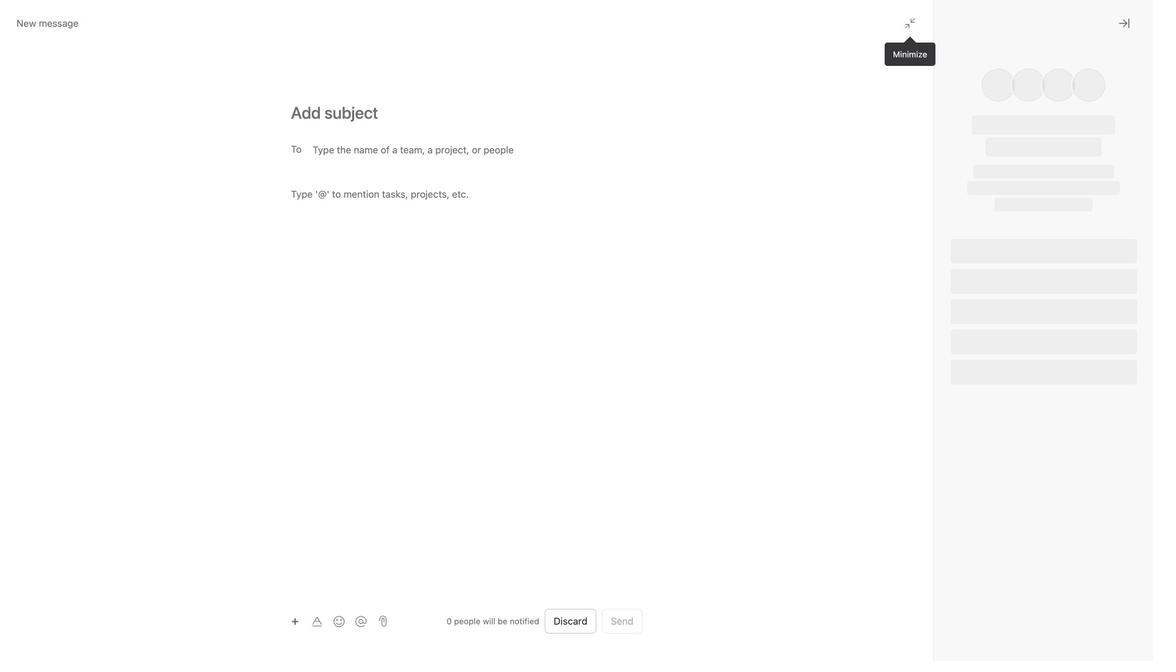 Task type: vqa. For each thing, say whether or not it's contained in the screenshot.
toolbar
yes



Task type: locate. For each thing, give the bounding box(es) containing it.
tooltip
[[885, 38, 936, 66]]

minimize image
[[905, 18, 916, 29]]

Type the name of a team, a project, or people text field
[[313, 141, 635, 158]]

formatting image
[[312, 616, 323, 627]]

toolbar
[[286, 612, 374, 632]]

insert an object image
[[291, 618, 299, 626]]



Task type: describe. For each thing, give the bounding box(es) containing it.
Add subject text field
[[275, 102, 659, 124]]

emoji image
[[334, 616, 345, 627]]

hide sidebar image
[[18, 11, 29, 22]]

at mention image
[[356, 616, 367, 627]]

close image
[[1120, 18, 1131, 29]]



